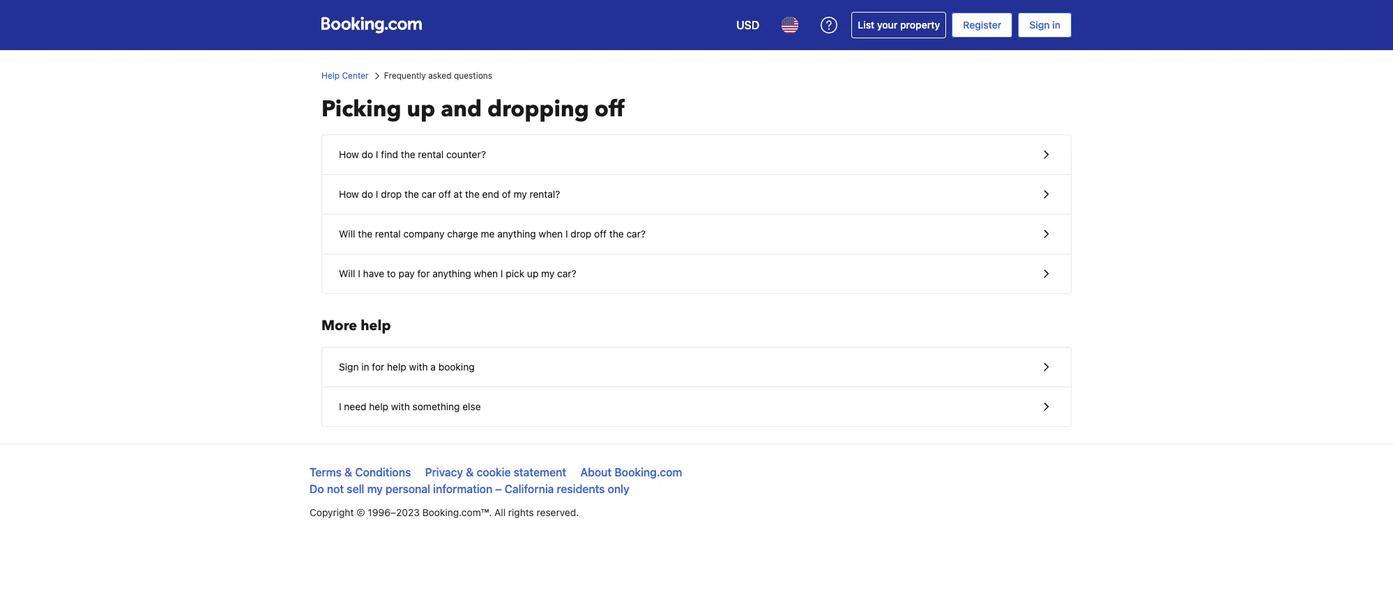 Task type: describe. For each thing, give the bounding box(es) containing it.
anything for for
[[433, 268, 471, 280]]

help inside button
[[387, 361, 407, 373]]

car? for will i have to pay for anything when i pick up my car?
[[557, 268, 577, 280]]

i need help with something else button
[[322, 388, 1071, 427]]

your
[[878, 19, 898, 31]]

how do i drop the car off at the end of my rental? button
[[322, 175, 1071, 215]]

1 vertical spatial for
[[372, 361, 385, 373]]

something
[[413, 401, 460, 413]]

picking up and dropping off
[[322, 94, 625, 125]]

about booking.com link
[[581, 467, 682, 479]]

usd button
[[728, 8, 768, 42]]

will i have to pay for anything when i pick up my car? button
[[322, 255, 1071, 294]]

sign in for help with a booking link
[[322, 348, 1071, 387]]

california
[[505, 483, 554, 496]]

help center button
[[322, 70, 369, 82]]

will the rental company charge me anything when i drop off the car?
[[339, 228, 646, 240]]

in for sign in for help with a booking
[[362, 361, 369, 373]]

car? for will the rental company charge me anything when i drop off the car?
[[627, 228, 646, 240]]

when for drop
[[539, 228, 563, 240]]

list your property
[[858, 19, 941, 31]]

sign in link
[[1019, 13, 1072, 38]]

more help
[[322, 317, 391, 336]]

do not sell my personal information – california residents only link
[[310, 483, 630, 496]]

will for will the rental company charge me anything when i drop off the car?
[[339, 228, 355, 240]]

car
[[422, 188, 436, 200]]

i need help with something else
[[339, 401, 481, 413]]

list your property link
[[852, 12, 947, 38]]

terms & conditions link
[[310, 467, 411, 479]]

picking
[[322, 94, 401, 125]]

copyright © 1996–2023 booking.com™. all rights reserved.
[[310, 507, 579, 519]]

0 vertical spatial help
[[361, 317, 391, 336]]

how for how do i drop the car off at the end of my rental?
[[339, 188, 359, 200]]

only
[[608, 483, 630, 496]]

terms & conditions
[[310, 467, 411, 479]]

a
[[431, 361, 436, 373]]

counter?
[[446, 149, 486, 160]]

cookie
[[477, 467, 511, 479]]

help inside button
[[369, 401, 389, 413]]

privacy & cookie statement link
[[425, 467, 567, 479]]

property
[[901, 19, 941, 31]]

how for how do i find the rental counter?
[[339, 149, 359, 160]]

booking
[[439, 361, 475, 373]]

pick
[[506, 268, 525, 280]]

how do i find the rental counter? button
[[322, 135, 1071, 175]]

privacy & cookie statement
[[425, 467, 567, 479]]

about
[[581, 467, 612, 479]]

asked
[[428, 70, 452, 81]]

& for privacy
[[466, 467, 474, 479]]

how do i find the rental counter?
[[339, 149, 486, 160]]

will the rental company charge me anything when i drop off the car? button
[[322, 215, 1071, 255]]

0 vertical spatial for
[[418, 268, 430, 280]]

& for terms
[[345, 467, 352, 479]]

register link
[[952, 13, 1013, 38]]

drop inside button
[[571, 228, 592, 240]]

need
[[344, 401, 367, 413]]

help
[[322, 70, 340, 81]]

list
[[858, 19, 875, 31]]

charge
[[447, 228, 478, 240]]

privacy
[[425, 467, 463, 479]]

1 horizontal spatial rental
[[418, 149, 444, 160]]

copyright
[[310, 507, 354, 519]]

usd
[[737, 19, 760, 31]]

0 vertical spatial off
[[595, 94, 625, 125]]

with inside button
[[391, 401, 410, 413]]

more
[[322, 317, 357, 336]]

my for of
[[514, 188, 527, 200]]

sign in
[[1030, 19, 1061, 31]]

sign for sign in for help with a booking
[[339, 361, 359, 373]]



Task type: vqa. For each thing, say whether or not it's contained in the screenshot.
Bookings & Trips
no



Task type: locate. For each thing, give the bounding box(es) containing it.
1 vertical spatial drop
[[571, 228, 592, 240]]

when for pick
[[474, 268, 498, 280]]

1 vertical spatial off
[[439, 188, 451, 200]]

0 horizontal spatial rental
[[375, 228, 401, 240]]

1 vertical spatial when
[[474, 268, 498, 280]]

0 vertical spatial in
[[1053, 19, 1061, 31]]

with left something
[[391, 401, 410, 413]]

for down more help
[[372, 361, 385, 373]]

do inside button
[[362, 188, 373, 200]]

off
[[595, 94, 625, 125], [439, 188, 451, 200], [594, 228, 607, 240]]

up
[[407, 94, 435, 125], [527, 268, 539, 280]]

0 vertical spatial anything
[[498, 228, 536, 240]]

sign in for help with a booking
[[339, 361, 475, 373]]

car?
[[627, 228, 646, 240], [557, 268, 577, 280]]

1 vertical spatial rental
[[375, 228, 401, 240]]

when left pick
[[474, 268, 498, 280]]

my right pick
[[541, 268, 555, 280]]

1996–2023
[[368, 507, 420, 519]]

1 vertical spatial how
[[339, 188, 359, 200]]

with
[[409, 361, 428, 373], [391, 401, 410, 413]]

else
[[463, 401, 481, 413]]

–
[[496, 483, 502, 496]]

terms
[[310, 467, 342, 479]]

0 vertical spatial when
[[539, 228, 563, 240]]

2 horizontal spatial my
[[541, 268, 555, 280]]

will for will i have to pay for anything when i pick up my car?
[[339, 268, 355, 280]]

0 vertical spatial drop
[[381, 188, 402, 200]]

conditions
[[355, 467, 411, 479]]

1 horizontal spatial sign
[[1030, 19, 1050, 31]]

when
[[539, 228, 563, 240], [474, 268, 498, 280]]

1 horizontal spatial in
[[1053, 19, 1061, 31]]

1 vertical spatial help
[[387, 361, 407, 373]]

up down frequently
[[407, 94, 435, 125]]

for
[[418, 268, 430, 280], [372, 361, 385, 373]]

do for drop
[[362, 188, 373, 200]]

1 horizontal spatial for
[[418, 268, 430, 280]]

do down "how do i find the rental counter?"
[[362, 188, 373, 200]]

0 vertical spatial car?
[[627, 228, 646, 240]]

when inside the will the rental company charge me anything when i drop off the car? button
[[539, 228, 563, 240]]

1 vertical spatial my
[[541, 268, 555, 280]]

all
[[495, 507, 506, 519]]

with left a
[[409, 361, 428, 373]]

my right of
[[514, 188, 527, 200]]

& up the sell
[[345, 467, 352, 479]]

1 horizontal spatial &
[[466, 467, 474, 479]]

do
[[310, 483, 324, 496]]

frequently asked questions
[[384, 70, 493, 81]]

to
[[387, 268, 396, 280]]

2 vertical spatial my
[[367, 483, 383, 496]]

2 & from the left
[[466, 467, 474, 479]]

with inside button
[[409, 361, 428, 373]]

personal
[[386, 483, 431, 496]]

residents
[[557, 483, 605, 496]]

sign right register at the right top
[[1030, 19, 1050, 31]]

do inside button
[[362, 149, 373, 160]]

do for find
[[362, 149, 373, 160]]

1 horizontal spatial car?
[[627, 228, 646, 240]]

not
[[327, 483, 344, 496]]

how do i drop the car off at the end of my rental?
[[339, 188, 560, 200]]

1 vertical spatial up
[[527, 268, 539, 280]]

anything for me
[[498, 228, 536, 240]]

rental?
[[530, 188, 560, 200]]

0 vertical spatial how
[[339, 149, 359, 160]]

0 horizontal spatial when
[[474, 268, 498, 280]]

0 horizontal spatial up
[[407, 94, 435, 125]]

my down conditions
[[367, 483, 383, 496]]

©
[[357, 507, 365, 519]]

rental left counter? at top
[[418, 149, 444, 160]]

in inside button
[[362, 361, 369, 373]]

do left find
[[362, 149, 373, 160]]

drop
[[381, 188, 402, 200], [571, 228, 592, 240]]

0 vertical spatial with
[[409, 361, 428, 373]]

0 horizontal spatial &
[[345, 467, 352, 479]]

anything down charge
[[433, 268, 471, 280]]

0 horizontal spatial sign
[[339, 361, 359, 373]]

center
[[342, 70, 369, 81]]

0 vertical spatial rental
[[418, 149, 444, 160]]

the
[[401, 149, 416, 160], [405, 188, 419, 200], [465, 188, 480, 200], [358, 228, 373, 240], [610, 228, 624, 240]]

how inside button
[[339, 188, 359, 200]]

end
[[482, 188, 499, 200]]

off inside how do i drop the car off at the end of my rental? button
[[439, 188, 451, 200]]

1 vertical spatial anything
[[433, 268, 471, 280]]

rental left company
[[375, 228, 401, 240]]

find
[[381, 149, 398, 160]]

of
[[502, 188, 511, 200]]

information
[[433, 483, 493, 496]]

how inside button
[[339, 149, 359, 160]]

0 horizontal spatial for
[[372, 361, 385, 373]]

anything right 'me' at the left of the page
[[498, 228, 536, 240]]

will i have to pay for anything when i pick up my car?
[[339, 268, 577, 280]]

company
[[404, 228, 445, 240]]

in for sign in
[[1053, 19, 1061, 31]]

booking.com
[[615, 467, 682, 479]]

for right pay
[[418, 268, 430, 280]]

register
[[964, 19, 1002, 31]]

1 vertical spatial do
[[362, 188, 373, 200]]

sign for sign in
[[1030, 19, 1050, 31]]

up inside button
[[527, 268, 539, 280]]

and
[[441, 94, 482, 125]]

1 will from the top
[[339, 228, 355, 240]]

help center
[[322, 70, 369, 81]]

sign in for help with a booking button
[[322, 348, 1071, 388]]

booking.com™.
[[423, 507, 492, 519]]

dropping
[[488, 94, 589, 125]]

1 vertical spatial sign
[[339, 361, 359, 373]]

how
[[339, 149, 359, 160], [339, 188, 359, 200]]

1 vertical spatial will
[[339, 268, 355, 280]]

pay
[[399, 268, 415, 280]]

my
[[514, 188, 527, 200], [541, 268, 555, 280], [367, 483, 383, 496]]

sell
[[347, 483, 364, 496]]

0 horizontal spatial drop
[[381, 188, 402, 200]]

reserved.
[[537, 507, 579, 519]]

2 do from the top
[[362, 188, 373, 200]]

0 vertical spatial will
[[339, 228, 355, 240]]

do
[[362, 149, 373, 160], [362, 188, 373, 200]]

up right pick
[[527, 268, 539, 280]]

drop inside button
[[381, 188, 402, 200]]

& up the do not sell my personal information – california residents only link
[[466, 467, 474, 479]]

1 vertical spatial car?
[[557, 268, 577, 280]]

rights
[[508, 507, 534, 519]]

rental
[[418, 149, 444, 160], [375, 228, 401, 240]]

my inside how do i drop the car off at the end of my rental? button
[[514, 188, 527, 200]]

when down 'rental?'
[[539, 228, 563, 240]]

1 vertical spatial in
[[362, 361, 369, 373]]

my inside about booking.com do not sell my personal information – california residents only
[[367, 483, 383, 496]]

sign up need
[[339, 361, 359, 373]]

0 vertical spatial up
[[407, 94, 435, 125]]

off inside the will the rental company charge me anything when i drop off the car? button
[[594, 228, 607, 240]]

&
[[345, 467, 352, 479], [466, 467, 474, 479]]

in
[[1053, 19, 1061, 31], [362, 361, 369, 373]]

help right need
[[369, 401, 389, 413]]

1 horizontal spatial drop
[[571, 228, 592, 240]]

i
[[376, 149, 378, 160], [376, 188, 378, 200], [566, 228, 568, 240], [358, 268, 361, 280], [501, 268, 503, 280], [339, 401, 342, 413]]

0 vertical spatial sign
[[1030, 19, 1050, 31]]

booking.com online hotel reservations image
[[322, 17, 422, 33]]

0 vertical spatial my
[[514, 188, 527, 200]]

questions
[[454, 70, 493, 81]]

0 horizontal spatial anything
[[433, 268, 471, 280]]

1 horizontal spatial anything
[[498, 228, 536, 240]]

sign inside button
[[339, 361, 359, 373]]

2 vertical spatial help
[[369, 401, 389, 413]]

2 how from the top
[[339, 188, 359, 200]]

1 horizontal spatial when
[[539, 228, 563, 240]]

1 horizontal spatial my
[[514, 188, 527, 200]]

help
[[361, 317, 391, 336], [387, 361, 407, 373], [369, 401, 389, 413]]

when inside will i have to pay for anything when i pick up my car? button
[[474, 268, 498, 280]]

sign
[[1030, 19, 1050, 31], [339, 361, 359, 373]]

0 horizontal spatial in
[[362, 361, 369, 373]]

at
[[454, 188, 463, 200]]

1 & from the left
[[345, 467, 352, 479]]

1 do from the top
[[362, 149, 373, 160]]

my for up
[[541, 268, 555, 280]]

about booking.com do not sell my personal information – california residents only
[[310, 467, 682, 496]]

2 will from the top
[[339, 268, 355, 280]]

statement
[[514, 467, 567, 479]]

help right more
[[361, 317, 391, 336]]

my inside will i have to pay for anything when i pick up my car? button
[[541, 268, 555, 280]]

0 vertical spatial do
[[362, 149, 373, 160]]

2 vertical spatial off
[[594, 228, 607, 240]]

1 how from the top
[[339, 149, 359, 160]]

0 horizontal spatial car?
[[557, 268, 577, 280]]

help left a
[[387, 361, 407, 373]]

0 horizontal spatial my
[[367, 483, 383, 496]]

have
[[363, 268, 384, 280]]

me
[[481, 228, 495, 240]]

1 horizontal spatial up
[[527, 268, 539, 280]]

frequently
[[384, 70, 426, 81]]

1 vertical spatial with
[[391, 401, 410, 413]]



